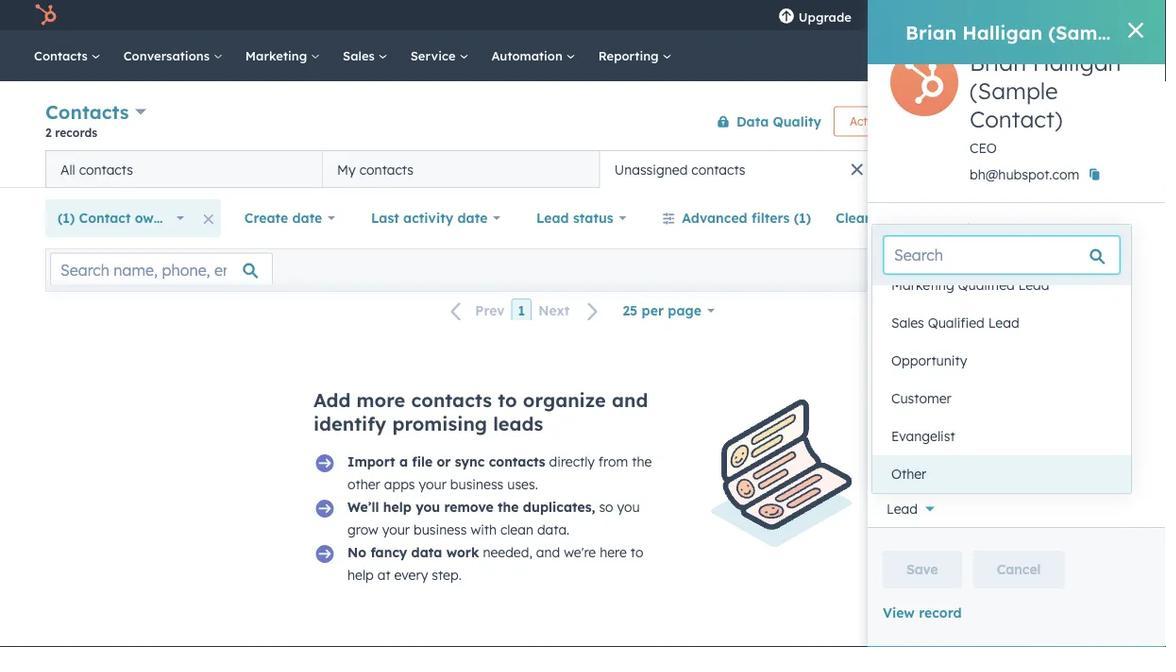Task type: locate. For each thing, give the bounding box(es) containing it.
cancel button
[[974, 551, 1065, 589]]

contacts up advanced
[[692, 161, 746, 178]]

funky
[[1082, 7, 1114, 23]]

sales link
[[332, 30, 399, 81]]

lead down search search field
[[1019, 277, 1050, 293]]

and down data.
[[536, 544, 560, 561]]

1 horizontal spatial import
[[944, 114, 982, 128]]

brian down settings icon
[[970, 48, 1027, 77]]

close image
[[1129, 23, 1144, 38]]

we'll help you remove the duplicates,
[[348, 499, 596, 515]]

0 horizontal spatial contact
[[981, 220, 1031, 237]]

qualified inside "button"
[[928, 315, 985, 331]]

1 horizontal spatial (1)
[[794, 210, 811, 226]]

1 vertical spatial qualified
[[928, 315, 985, 331]]

0 horizontal spatial owner
[[135, 210, 176, 226]]

sales inside "button"
[[892, 315, 925, 331]]

you right so
[[617, 499, 640, 515]]

(1) inside popup button
[[58, 210, 75, 226]]

lead status
[[537, 210, 614, 226]]

add more contacts to organize and identify promising leads
[[314, 388, 648, 435]]

1 vertical spatial marketing
[[892, 277, 955, 293]]

0 vertical spatial contacts
[[34, 48, 91, 63]]

contacts up records
[[45, 100, 129, 124]]

0 horizontal spatial date
[[292, 210, 322, 226]]

promising
[[392, 412, 488, 435]]

25 per page
[[623, 302, 702, 319]]

about this contact button
[[868, 203, 1148, 254]]

0 horizontal spatial (1)
[[58, 210, 75, 226]]

leads
[[493, 412, 543, 435]]

0 vertical spatial qualified
[[958, 277, 1015, 293]]

next
[[539, 302, 570, 319]]

1 vertical spatial add
[[314, 388, 351, 412]]

save view
[[1052, 211, 1105, 225]]

bh@hubspot.com down ceo
[[970, 166, 1080, 183]]

all
[[1051, 161, 1068, 177], [60, 161, 75, 178], [875, 210, 892, 226]]

contacts for my contacts
[[360, 161, 414, 178]]

0 vertical spatial and
[[612, 388, 648, 412]]

1 vertical spatial last
[[887, 427, 910, 442]]

import up ceo
[[944, 114, 982, 128]]

your
[[419, 476, 447, 493], [382, 521, 410, 538]]

owner up search name, phone, email addresses, or company search box
[[135, 210, 176, 226]]

sales qualified lead
[[892, 315, 1020, 331]]

sync
[[455, 453, 485, 470]]

1 horizontal spatial help
[[383, 499, 412, 515]]

1 vertical spatial halligan
[[1033, 48, 1122, 77]]

0 vertical spatial your
[[419, 476, 447, 493]]

your down file on the bottom left of page
[[419, 476, 447, 493]]

and inside add more contacts to organize and identify promising leads
[[612, 388, 648, 412]]

view down ceo
[[948, 161, 979, 177]]

help image
[[958, 9, 975, 26]]

business up data
[[414, 521, 467, 538]]

menu item
[[865, 0, 869, 30]]

a
[[399, 453, 408, 470]]

contact right this
[[981, 220, 1031, 237]]

page
[[668, 302, 702, 319]]

1 horizontal spatial your
[[419, 476, 447, 493]]

(1) down the all contacts
[[58, 210, 75, 226]]

contacts inside all contacts button
[[79, 161, 133, 178]]

0 vertical spatial view
[[948, 161, 979, 177]]

1 vertical spatial contacts
[[45, 100, 129, 124]]

opportunity button
[[873, 342, 1132, 380]]

add view (3/5)
[[918, 161, 1015, 177]]

(sample down search hubspot search field
[[970, 77, 1058, 105]]

1 (1) from the left
[[58, 210, 75, 226]]

contacts inside add more contacts to organize and identify promising leads
[[411, 388, 492, 412]]

customer button
[[873, 380, 1132, 418]]

last for last contacted
[[887, 427, 910, 442]]

qualified down search search field
[[958, 277, 1015, 293]]

2 date from the left
[[458, 210, 488, 226]]

0 horizontal spatial you
[[416, 499, 440, 515]]

to inside needed, and we're here to help at every step.
[[631, 544, 644, 561]]

sales qualified lead button
[[873, 304, 1132, 342]]

contacts inside unassigned contacts button
[[692, 161, 746, 178]]

clear all
[[836, 210, 892, 226]]

0 horizontal spatial import
[[348, 453, 395, 470]]

more
[[357, 388, 406, 412]]

business up we'll help you remove the duplicates,
[[450, 476, 504, 493]]

Last contacted text field
[[887, 438, 1148, 469]]

0 vertical spatial marketing
[[245, 48, 311, 63]]

we'll
[[348, 499, 379, 515]]

(1) right filters
[[794, 210, 811, 226]]

1 horizontal spatial date
[[458, 210, 488, 226]]

1 vertical spatial your
[[382, 521, 410, 538]]

last up other on the right of page
[[887, 427, 910, 442]]

1 vertical spatial save
[[907, 561, 939, 578]]

save up view record
[[907, 561, 939, 578]]

2 (1) from the left
[[794, 210, 811, 226]]

edit button
[[891, 48, 959, 123]]

all for all contacts
[[60, 161, 75, 178]]

1 horizontal spatial save
[[1052, 211, 1078, 225]]

0 horizontal spatial and
[[536, 544, 560, 561]]

contact up the all views
[[1065, 114, 1105, 128]]

the up clean
[[498, 499, 519, 515]]

0 horizontal spatial last
[[371, 210, 399, 226]]

identify
[[314, 412, 387, 435]]

no
[[348, 544, 367, 561]]

caret image
[[883, 226, 895, 231]]

organize
[[523, 388, 606, 412]]

last inside popup button
[[371, 210, 399, 226]]

1 horizontal spatial owner
[[933, 390, 965, 404]]

the right from
[[632, 453, 652, 470]]

you
[[416, 499, 440, 515], [617, 499, 640, 515]]

1 horizontal spatial create
[[1026, 114, 1061, 128]]

export
[[965, 263, 1000, 277]]

you left remove at bottom left
[[416, 499, 440, 515]]

1 vertical spatial sales
[[892, 315, 925, 331]]

0 vertical spatial create
[[1026, 114, 1061, 128]]

0 horizontal spatial create
[[244, 210, 288, 226]]

file
[[412, 453, 433, 470]]

add left more
[[314, 388, 351, 412]]

every
[[394, 567, 428, 583]]

contacts up import a file or sync contacts
[[411, 388, 492, 412]]

halligan for contact)
[[1033, 48, 1122, 77]]

0 horizontal spatial view
[[948, 161, 979, 177]]

marketing inside button
[[892, 277, 955, 293]]

1 horizontal spatial the
[[632, 453, 652, 470]]

0 vertical spatial owner
[[135, 210, 176, 226]]

0 vertical spatial business
[[450, 476, 504, 493]]

2 horizontal spatial all
[[1051, 161, 1068, 177]]

(1)
[[58, 210, 75, 226], [794, 210, 811, 226]]

1 vertical spatial business
[[414, 521, 467, 538]]

email bh@hubspot.com
[[887, 264, 997, 294]]

0 horizontal spatial the
[[498, 499, 519, 515]]

all right clear in the top of the page
[[875, 210, 892, 226]]

0 vertical spatial brian
[[906, 20, 957, 44]]

0 horizontal spatial to
[[498, 388, 517, 412]]

marketplaces button
[[907, 0, 946, 30]]

list box
[[873, 266, 1132, 493]]

contact
[[1065, 114, 1105, 128], [981, 220, 1031, 237]]

view inside button
[[1081, 211, 1105, 225]]

0 vertical spatial import
[[944, 114, 982, 128]]

1 vertical spatial contact
[[887, 390, 929, 404]]

1 vertical spatial contact
[[981, 220, 1031, 237]]

sales left service
[[343, 48, 378, 63]]

your up fancy
[[382, 521, 410, 538]]

lead status button
[[524, 199, 639, 237]]

date
[[292, 210, 322, 226], [458, 210, 488, 226]]

0 horizontal spatial marketing
[[245, 48, 311, 63]]

owner
[[135, 210, 176, 226], [933, 390, 965, 404]]

directly from the other apps your business uses.
[[348, 453, 652, 493]]

fancy
[[371, 544, 407, 561]]

(sample inside brian halligan (sample contact) ceo
[[970, 77, 1058, 105]]

halligan inside brian halligan (sample contact) ceo
[[1033, 48, 1122, 77]]

0 horizontal spatial brian
[[906, 20, 957, 44]]

service link
[[399, 30, 480, 81]]

1 vertical spatial brian
[[970, 48, 1027, 77]]

last activity date
[[371, 210, 488, 226]]

marketplaces image
[[918, 9, 935, 26]]

0 vertical spatial bh@hubspot.com
[[970, 166, 1080, 183]]

1 vertical spatial import
[[348, 453, 395, 470]]

and up from
[[612, 388, 648, 412]]

data quality
[[737, 113, 822, 129]]

0 vertical spatial add
[[918, 161, 944, 177]]

0 horizontal spatial your
[[382, 521, 410, 538]]

marketing left sales link
[[245, 48, 311, 63]]

lead down lifecycle
[[887, 501, 918, 517]]

brian inside brian halligan (sample contact) ceo
[[970, 48, 1027, 77]]

contacts down "hubspot" link
[[34, 48, 91, 63]]

1 button
[[512, 299, 532, 323]]

import up other
[[348, 453, 395, 470]]

contact down opportunity at the right bottom of the page
[[887, 390, 929, 404]]

next button
[[532, 299, 611, 324]]

2 you from the left
[[617, 499, 640, 515]]

contact inside popup button
[[79, 210, 131, 226]]

1 horizontal spatial contact
[[1065, 114, 1105, 128]]

1 vertical spatial create
[[244, 210, 288, 226]]

help down apps
[[383, 499, 412, 515]]

you inside so you grow your business with clean data.
[[617, 499, 640, 515]]

automation
[[492, 48, 567, 63]]

my contacts
[[337, 161, 414, 178]]

1 vertical spatial owner
[[933, 390, 965, 404]]

owner up contacted
[[933, 390, 965, 404]]

menu
[[765, 0, 1144, 30]]

import inside button
[[944, 114, 982, 128]]

view for save
[[1081, 211, 1105, 225]]

1 vertical spatial view
[[1081, 211, 1105, 225]]

create
[[1026, 114, 1061, 128], [244, 210, 288, 226]]

business inside so you grow your business with clean data.
[[414, 521, 467, 538]]

clear
[[836, 210, 871, 226]]

we're
[[564, 544, 596, 561]]

marketing qualified lead
[[892, 277, 1050, 293]]

0 vertical spatial contact
[[1065, 114, 1105, 128]]

sales up opportunity at the right bottom of the page
[[892, 315, 925, 331]]

1 horizontal spatial view
[[1081, 211, 1105, 225]]

conversations link
[[112, 30, 234, 81]]

last left activity
[[371, 210, 399, 226]]

1 horizontal spatial all
[[875, 210, 892, 226]]

contact inside dropdown button
[[981, 220, 1031, 237]]

view down views
[[1081, 211, 1105, 225]]

contacts up uses.
[[489, 453, 546, 470]]

0 horizontal spatial help
[[348, 567, 374, 583]]

add inside add more contacts to organize and identify promising leads
[[314, 388, 351, 412]]

1 horizontal spatial last
[[887, 427, 910, 442]]

bh@hubspot.com up sales qualified lead
[[887, 278, 997, 294]]

25 per page button
[[611, 292, 727, 330]]

1 horizontal spatial marketing
[[892, 277, 955, 293]]

0 horizontal spatial sales
[[343, 48, 378, 63]]

lead
[[537, 210, 569, 226], [1019, 277, 1050, 293], [989, 315, 1020, 331], [887, 501, 918, 517]]

actions
[[850, 114, 890, 128]]

1 vertical spatial to
[[631, 544, 644, 561]]

0 vertical spatial to
[[498, 388, 517, 412]]

import
[[944, 114, 982, 128], [348, 453, 395, 470]]

lead button
[[887, 490, 1148, 521]]

so
[[599, 499, 614, 515]]

contacts inside my contacts "button"
[[360, 161, 414, 178]]

save view button
[[1019, 203, 1121, 233]]

prev
[[475, 302, 505, 319]]

lead left status
[[537, 210, 569, 226]]

0 horizontal spatial add
[[314, 388, 351, 412]]

0 vertical spatial sales
[[343, 48, 378, 63]]

contacts down records
[[79, 161, 133, 178]]

sales for sales qualified lead
[[892, 315, 925, 331]]

0 vertical spatial save
[[1052, 211, 1078, 225]]

1 vertical spatial (sample
[[970, 77, 1058, 105]]

all down 2 records
[[60, 161, 75, 178]]

save for save view
[[1052, 211, 1078, 225]]

contact down the all contacts
[[79, 210, 131, 226]]

with
[[471, 521, 497, 538]]

0 horizontal spatial save
[[907, 561, 939, 578]]

create inside popup button
[[244, 210, 288, 226]]

all left views
[[1051, 161, 1068, 177]]

my contacts button
[[323, 150, 600, 188]]

data quality button
[[705, 102, 823, 140]]

qualified down marketing qualified lead
[[928, 315, 985, 331]]

0 vertical spatial (sample
[[1049, 20, 1127, 44]]

views
[[1072, 161, 1109, 177]]

0 vertical spatial contact
[[79, 210, 131, 226]]

contacts
[[34, 48, 91, 63], [45, 100, 129, 124]]

1 horizontal spatial to
[[631, 544, 644, 561]]

1 vertical spatial help
[[348, 567, 374, 583]]

and inside needed, and we're here to help at every step.
[[536, 544, 560, 561]]

0 vertical spatial the
[[632, 453, 652, 470]]

brian
[[906, 20, 957, 44], [970, 48, 1027, 77]]

lead down marketing qualified lead button
[[989, 315, 1020, 331]]

qualified inside button
[[958, 277, 1015, 293]]

work
[[446, 544, 479, 561]]

contacts for unassigned contacts
[[692, 161, 746, 178]]

1 horizontal spatial and
[[612, 388, 648, 412]]

to left organize
[[498, 388, 517, 412]]

0 vertical spatial halligan
[[963, 20, 1043, 44]]

lifecycle stage
[[887, 479, 967, 494]]

1 horizontal spatial add
[[918, 161, 944, 177]]

add down import button
[[918, 161, 944, 177]]

0 horizontal spatial contact
[[79, 210, 131, 226]]

1 horizontal spatial brian
[[970, 48, 1027, 77]]

to right here
[[631, 544, 644, 561]]

stage
[[937, 479, 967, 494]]

add
[[918, 161, 944, 177], [314, 388, 351, 412]]

1 horizontal spatial you
[[617, 499, 640, 515]]

contacts right my
[[360, 161, 414, 178]]

marketing up sales qualified lead
[[892, 277, 955, 293]]

business
[[450, 476, 504, 493], [414, 521, 467, 538]]

pagination navigation
[[439, 298, 611, 324]]

view inside popup button
[[948, 161, 979, 177]]

1 vertical spatial and
[[536, 544, 560, 561]]

so you grow your business with clean data.
[[348, 499, 640, 538]]

owner inside (1) contact owner popup button
[[135, 210, 176, 226]]

qualified for sales
[[928, 315, 985, 331]]

add inside popup button
[[918, 161, 944, 177]]

brian left help image at the top
[[906, 20, 957, 44]]

create inside button
[[1026, 114, 1061, 128]]

0 vertical spatial last
[[371, 210, 399, 226]]

clean
[[501, 521, 534, 538]]

save for save
[[907, 561, 939, 578]]

help down the no
[[348, 567, 374, 583]]

0 horizontal spatial all
[[60, 161, 75, 178]]

(sample left close icon
[[1049, 20, 1127, 44]]

save down all views link at the right
[[1052, 211, 1078, 225]]

1 horizontal spatial sales
[[892, 315, 925, 331]]



Task type: vqa. For each thing, say whether or not it's contained in the screenshot.


Task type: describe. For each thing, give the bounding box(es) containing it.
Search search field
[[884, 236, 1120, 274]]

lead inside "button"
[[989, 315, 1020, 331]]

other button
[[873, 455, 1132, 493]]

unassigned contacts button
[[600, 150, 877, 188]]

all contacts button
[[45, 150, 323, 188]]

search image
[[1127, 49, 1140, 62]]

evangelist
[[892, 428, 956, 444]]

last activity date button
[[359, 199, 513, 237]]

lead inside popup button
[[537, 210, 569, 226]]

per
[[642, 302, 664, 319]]

contact)
[[970, 105, 1063, 133]]

the inside the directly from the other apps your business uses.
[[632, 453, 652, 470]]

your inside so you grow your business with clean data.
[[382, 521, 410, 538]]

edit columns button
[[1024, 257, 1117, 282]]

brian halligan (sample contact) ceo
[[970, 48, 1122, 156]]

needed, and we're here to help at every step.
[[348, 544, 644, 583]]

other
[[892, 466, 927, 482]]

contacts banner
[[45, 97, 1121, 150]]

1 date from the left
[[292, 210, 322, 226]]

lead inside button
[[1019, 277, 1050, 293]]

settings image
[[989, 8, 1006, 25]]

view record link
[[883, 605, 962, 621]]

import for import a file or sync contacts
[[348, 453, 395, 470]]

other
[[348, 476, 381, 493]]

service
[[411, 48, 459, 63]]

create date button
[[232, 199, 348, 237]]

create date
[[244, 210, 322, 226]]

apps
[[384, 476, 415, 493]]

ceo
[[970, 140, 997, 156]]

duplicates,
[[523, 499, 596, 515]]

0 vertical spatial help
[[383, 499, 412, 515]]

all for all views
[[1051, 161, 1068, 177]]

create for create date
[[244, 210, 288, 226]]

view
[[883, 605, 915, 621]]

record
[[919, 605, 962, 621]]

import a file or sync contacts
[[348, 453, 546, 470]]

halligan for con
[[963, 20, 1043, 44]]

add for add view (3/5)
[[918, 161, 944, 177]]

at
[[378, 567, 391, 583]]

no fancy data work
[[348, 544, 479, 561]]

reporting
[[599, 48, 663, 63]]

qualified for marketing
[[958, 277, 1015, 293]]

brian halligan (sample con
[[906, 20, 1167, 44]]

customer
[[892, 390, 952, 407]]

marketing for marketing qualified lead
[[892, 277, 955, 293]]

view for add
[[948, 161, 979, 177]]

prev button
[[439, 299, 512, 324]]

1 you from the left
[[416, 499, 440, 515]]

data
[[411, 544, 442, 561]]

list box containing marketing qualified lead
[[873, 266, 1132, 493]]

phone number
[[887, 330, 965, 344]]

actions button
[[834, 106, 917, 137]]

import for import
[[944, 114, 982, 128]]

from
[[599, 453, 628, 470]]

settings link
[[986, 5, 1010, 25]]

25
[[623, 302, 638, 319]]

uses.
[[507, 476, 538, 493]]

export button
[[952, 257, 1012, 282]]

brian for con
[[906, 20, 957, 44]]

funky town image
[[1061, 7, 1078, 24]]

sales for sales
[[343, 48, 378, 63]]

grow
[[348, 521, 379, 538]]

all views
[[1051, 161, 1109, 177]]

clear all button
[[824, 199, 904, 237]]

contacted
[[913, 427, 967, 442]]

brian for contact)
[[970, 48, 1027, 77]]

2 records
[[45, 125, 97, 139]]

(sample for con
[[1049, 20, 1127, 44]]

quality
[[773, 113, 822, 129]]

help inside needed, and we're here to help at every step.
[[348, 567, 374, 583]]

(1) contact owner button
[[45, 199, 196, 237]]

marketing qualified lead button
[[873, 266, 1132, 304]]

marketing for marketing
[[245, 48, 311, 63]]

your inside the directly from the other apps your business uses.
[[419, 476, 447, 493]]

(sample for contact)
[[970, 77, 1058, 105]]

cancel
[[997, 561, 1041, 578]]

Search HubSpot search field
[[901, 40, 1133, 72]]

needed,
[[483, 544, 533, 561]]

notifications image
[[1021, 9, 1038, 26]]

menu containing funky
[[765, 0, 1144, 30]]

email
[[887, 264, 917, 278]]

1 vertical spatial bh@hubspot.com
[[887, 278, 997, 294]]

upgrade image
[[778, 9, 795, 26]]

conversations
[[123, 48, 213, 63]]

advanced filters (1) button
[[650, 199, 824, 237]]

hubspot link
[[23, 4, 71, 26]]

all views link
[[1039, 150, 1121, 188]]

2
[[45, 125, 52, 139]]

create for create contact
[[1026, 114, 1061, 128]]

activity
[[403, 210, 454, 226]]

business inside the directly from the other apps your business uses.
[[450, 476, 504, 493]]

1 vertical spatial the
[[498, 499, 519, 515]]

con
[[1133, 20, 1167, 44]]

unassigned
[[615, 161, 688, 178]]

upgrade
[[799, 9, 852, 25]]

Search name, phone, email addresses, or company search field
[[50, 253, 273, 287]]

edit columns
[[1036, 263, 1104, 277]]

hubspot image
[[34, 4, 57, 26]]

Phone number text field
[[887, 327, 1148, 365]]

evangelist button
[[873, 418, 1132, 455]]

1 horizontal spatial contact
[[887, 390, 929, 404]]

data
[[737, 113, 769, 129]]

about
[[910, 220, 949, 237]]

(1) contact owner
[[58, 210, 176, 226]]

contact inside button
[[1065, 114, 1105, 128]]

edit
[[1036, 263, 1057, 277]]

advanced filters (1)
[[682, 210, 811, 226]]

contacts for all contacts
[[79, 161, 133, 178]]

add for add more contacts to organize and identify promising leads
[[314, 388, 351, 412]]

save button
[[883, 551, 962, 589]]

lifecycle
[[887, 479, 933, 494]]

search button
[[1118, 40, 1150, 72]]

remove
[[444, 499, 494, 515]]

create contact
[[1026, 114, 1105, 128]]

calling icon button
[[871, 3, 903, 28]]

help button
[[950, 0, 982, 30]]

notifications button
[[1014, 0, 1046, 30]]

to inside add more contacts to organize and identify promising leads
[[498, 388, 517, 412]]

(1) inside button
[[794, 210, 811, 226]]

(3/5)
[[983, 161, 1015, 177]]

view record
[[883, 605, 962, 621]]

calling icon image
[[878, 7, 895, 24]]

opportunity
[[892, 352, 968, 369]]

funky button
[[1049, 0, 1142, 30]]

contacts inside popup button
[[45, 100, 129, 124]]

about this contact
[[910, 220, 1031, 237]]

records
[[55, 125, 97, 139]]

lead inside dropdown button
[[887, 501, 918, 517]]

marketing link
[[234, 30, 332, 81]]

last for last activity date
[[371, 210, 399, 226]]



